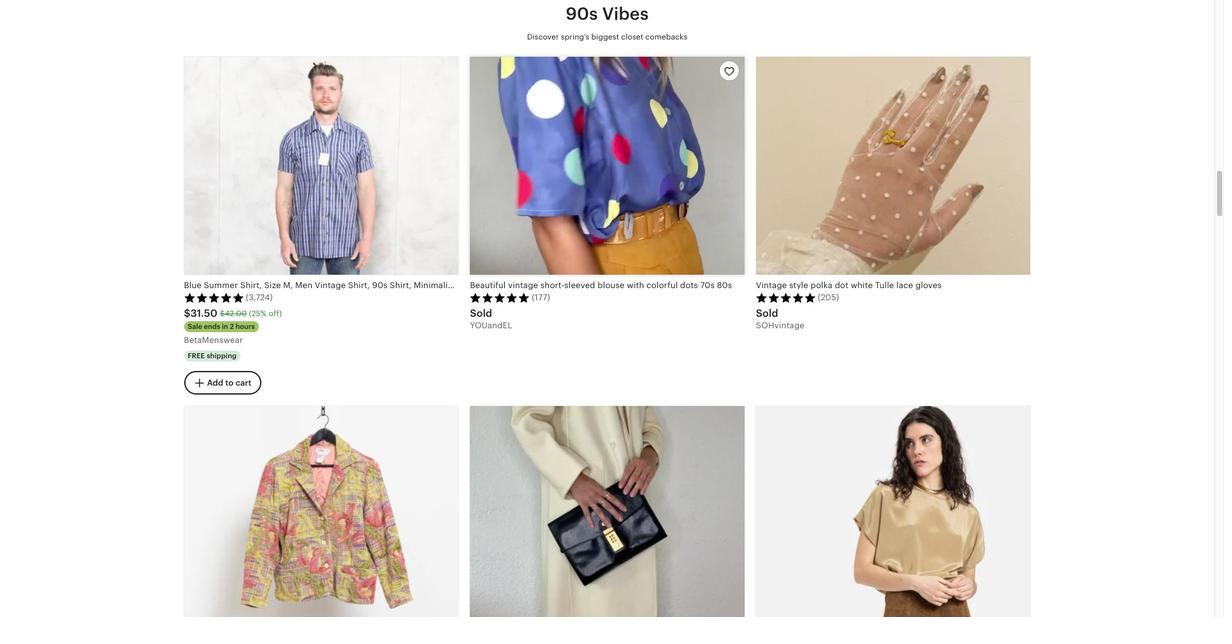 Task type: vqa. For each thing, say whether or not it's contained in the screenshot.
'off)'
yes



Task type: locate. For each thing, give the bounding box(es) containing it.
beautiful vintage short-sleeved blouse with colorful dots 70s 80s
[[470, 281, 732, 290]]

comebacks
[[646, 32, 688, 41]]

2
[[230, 323, 234, 330]]

woven blazer vintage woven cotton tapestry jacket coat outerwear 90's oversize / medium image
[[184, 406, 459, 617]]

dot
[[835, 281, 849, 290]]

1 sold from the left
[[470, 307, 492, 320]]

sold inside sold sohvintage
[[756, 307, 779, 320]]

spring's
[[561, 32, 590, 41]]

70s
[[701, 281, 715, 290]]

vibes
[[602, 4, 649, 23]]

tulle
[[876, 281, 894, 290]]

white
[[851, 281, 873, 290]]

with
[[627, 281, 644, 290]]

free
[[188, 352, 205, 360]]

2 sold from the left
[[756, 307, 779, 320]]

1 horizontal spatial sold
[[756, 307, 779, 320]]

2 horizontal spatial 5 out of 5 stars image
[[756, 292, 816, 303]]

5 out of 5 stars image for sold sohvintage
[[756, 292, 816, 303]]

sold youandel
[[470, 307, 512, 330]]

0 horizontal spatial 5 out of 5 stars image
[[184, 292, 244, 303]]

sold up sohvintage
[[756, 307, 779, 320]]

blue summer shirt, size m, men vintage shirt, 90s shirt, minimalist shirt, button down shirt, short sleeve shirt, summer clothing, elegant image
[[184, 57, 459, 275]]

product video element
[[470, 57, 745, 275]]

0 horizontal spatial sold
[[470, 307, 492, 320]]

discover
[[527, 32, 559, 41]]

betamenswear
[[184, 335, 243, 345]]

short-
[[541, 281, 565, 290]]

5 out of 5 stars image
[[184, 292, 244, 303], [470, 292, 530, 303], [756, 292, 816, 303]]

sold sohvintage
[[756, 307, 805, 330]]

cart
[[236, 378, 251, 387]]

sold inside sold youandel
[[470, 307, 492, 320]]

ends
[[204, 323, 220, 330]]

sold for sold sohvintage
[[756, 307, 779, 320]]

$ 31.50 $ 42.00 (25% off) sale ends in 2 hours betamenswear
[[184, 307, 282, 345]]

very nice vintage handbag from goldpfeil image
[[470, 406, 745, 617]]

closet
[[621, 32, 644, 41]]

colorful
[[647, 281, 678, 290]]

vintage style polka dot white  tulle lace gloves image
[[756, 57, 1031, 275]]

5 out of 5 stars image down beautiful
[[470, 292, 530, 303]]

3 5 out of 5 stars image from the left
[[756, 292, 816, 303]]

lace
[[897, 281, 914, 290]]

42.00
[[225, 309, 247, 318]]

90s
[[566, 4, 598, 23]]

1 horizontal spatial 5 out of 5 stars image
[[470, 292, 530, 303]]

sold
[[470, 307, 492, 320], [756, 307, 779, 320]]

to
[[225, 378, 234, 387]]

5 out of 5 stars image up 31.50
[[184, 292, 244, 303]]

sold for sold youandel
[[470, 307, 492, 320]]

discover spring's biggest closet comebacks
[[527, 32, 688, 41]]

$
[[184, 307, 191, 320], [220, 309, 225, 318]]

5 out of 5 stars image down style
[[756, 292, 816, 303]]

31.50
[[191, 307, 217, 320]]

80s tan silky top l image
[[756, 406, 1031, 617]]

dots
[[680, 281, 698, 290]]

$ up sale
[[184, 307, 191, 320]]

$ up the in
[[220, 309, 225, 318]]

sold up youandel
[[470, 307, 492, 320]]

free shipping
[[188, 352, 237, 360]]

2 5 out of 5 stars image from the left
[[470, 292, 530, 303]]

vintage
[[756, 281, 787, 290]]

(205)
[[818, 293, 840, 303]]



Task type: describe. For each thing, give the bounding box(es) containing it.
5 out of 5 stars image for sold youandel
[[470, 292, 530, 303]]

style
[[790, 281, 809, 290]]

90s vibes
[[566, 4, 649, 23]]

(177)
[[532, 293, 550, 303]]

gloves
[[916, 281, 942, 290]]

sale
[[188, 323, 202, 330]]

beautiful
[[470, 281, 506, 290]]

youandel
[[470, 321, 512, 330]]

off)
[[269, 309, 282, 318]]

blouse
[[598, 281, 625, 290]]

hours
[[236, 323, 255, 330]]

0 horizontal spatial $
[[184, 307, 191, 320]]

sohvintage
[[756, 321, 805, 330]]

1 horizontal spatial $
[[220, 309, 225, 318]]

(3,724)
[[246, 293, 273, 303]]

beautiful vintage short-sleeved blouse with colorful dots 70s 80s image
[[470, 57, 745, 275]]

add
[[207, 378, 223, 387]]

biggest
[[592, 32, 619, 41]]

in
[[222, 323, 228, 330]]

add to cart button
[[184, 371, 261, 395]]

vintage
[[508, 281, 538, 290]]

polka
[[811, 281, 833, 290]]

add to cart
[[207, 378, 251, 387]]

vintage style polka dot white  tulle lace gloves
[[756, 281, 942, 290]]

shipping
[[207, 352, 237, 360]]

1 5 out of 5 stars image from the left
[[184, 292, 244, 303]]

(25%
[[249, 309, 267, 318]]

80s
[[717, 281, 732, 290]]

sleeved
[[565, 281, 596, 290]]



